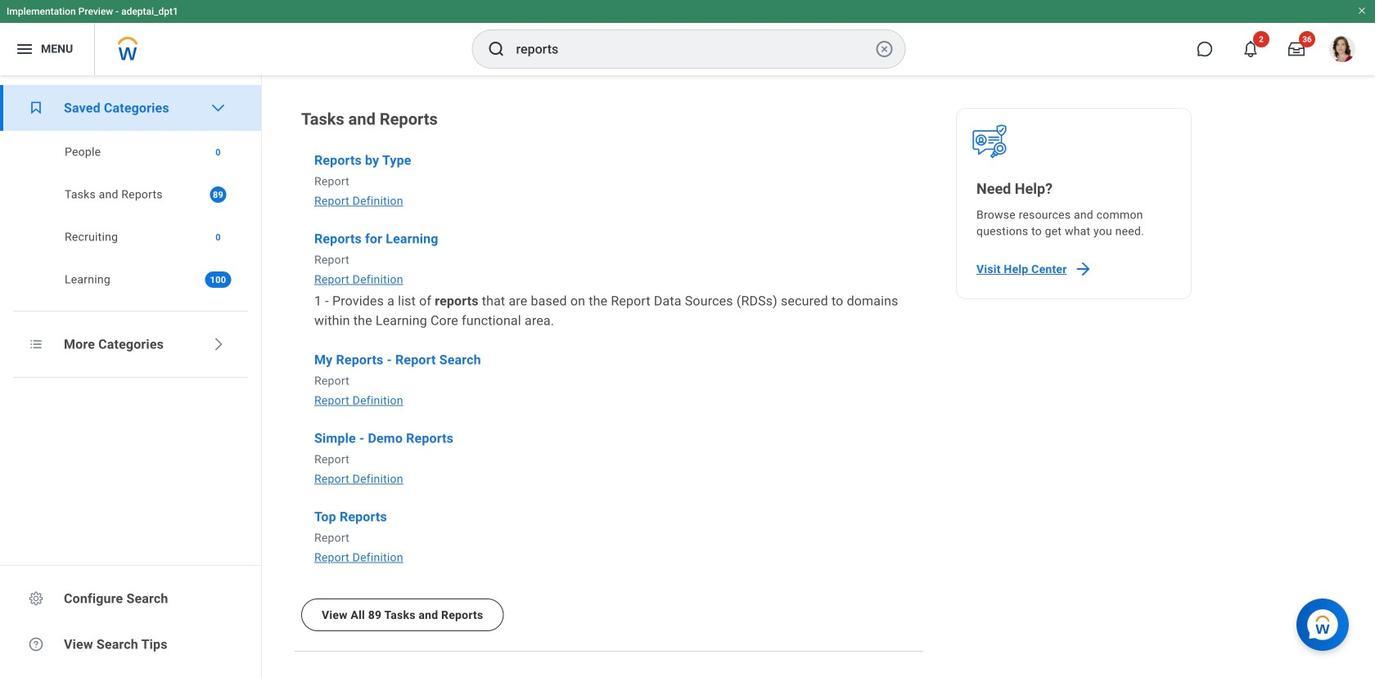 Task type: describe. For each thing, give the bounding box(es) containing it.
chevron down image
[[210, 100, 226, 116]]

question outline image
[[28, 637, 44, 653]]

prompts image
[[28, 336, 44, 353]]

Search Workday  search field
[[516, 31, 871, 67]]

x circle image
[[875, 39, 894, 59]]

100 results element
[[205, 272, 231, 288]]

justify image
[[15, 39, 34, 59]]

search image
[[487, 39, 506, 59]]

notifications large image
[[1242, 41, 1259, 57]]

profile logan mcneil image
[[1329, 36, 1355, 66]]

gear image
[[28, 591, 44, 607]]

inbox large image
[[1288, 41, 1305, 57]]



Task type: locate. For each thing, give the bounding box(es) containing it.
list
[[0, 85, 261, 301], [0, 131, 261, 301], [295, 151, 923, 566]]

89 results element
[[210, 187, 226, 203]]

banner
[[0, 0, 1375, 75]]

close environment banner image
[[1357, 6, 1367, 16]]

media mylearning image
[[28, 100, 44, 116]]

arrow right image
[[1073, 260, 1093, 279]]

chevron right image
[[210, 336, 226, 353]]

main content
[[262, 75, 1375, 678]]



Task type: vqa. For each thing, say whether or not it's contained in the screenshot.
Click to view/edit grid preferences image associated with item
no



